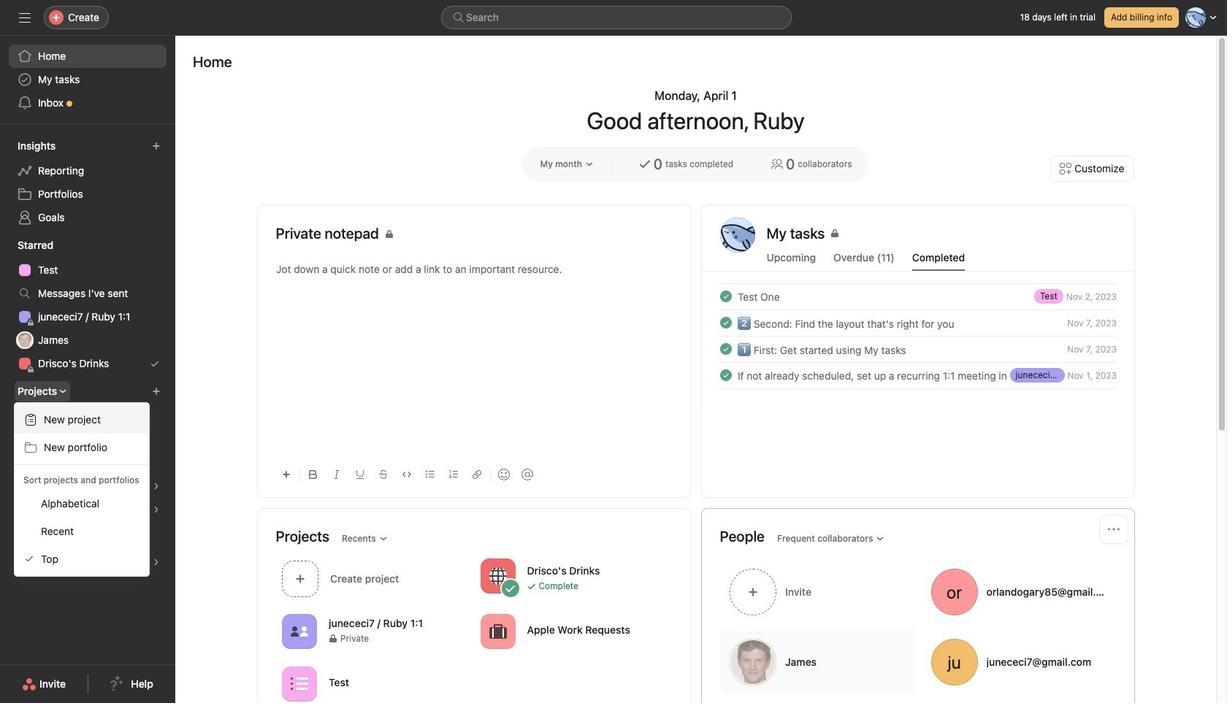 Task type: vqa. For each thing, say whether or not it's contained in the screenshot.
the Q4 FY23
no



Task type: locate. For each thing, give the bounding box(es) containing it.
2 list item from the top
[[703, 310, 1135, 336]]

1 completed image from the top
[[717, 288, 735, 305]]

completed image
[[717, 314, 735, 332]]

bulleted list image
[[426, 471, 434, 479]]

view profile image
[[720, 218, 755, 253]]

global element
[[0, 36, 175, 124]]

strikethrough image
[[379, 471, 388, 479]]

Completed checkbox
[[717, 288, 735, 305], [717, 314, 735, 332], [717, 341, 735, 358], [717, 367, 735, 384]]

code image
[[402, 471, 411, 479]]

completed checkbox for 2nd list item from the bottom of the page
[[717, 341, 735, 358]]

at mention image
[[521, 469, 533, 481]]

1 vertical spatial completed image
[[717, 341, 735, 358]]

1 completed checkbox from the top
[[717, 288, 735, 305]]

italics image
[[332, 471, 341, 479]]

completed image
[[717, 288, 735, 305], [717, 341, 735, 358], [717, 367, 735, 384]]

emoji image
[[498, 469, 510, 481]]

menu item
[[15, 406, 149, 434]]

list item
[[703, 284, 1135, 310], [703, 310, 1135, 336], [703, 336, 1135, 362], [703, 362, 1135, 389]]

insert an object image
[[282, 471, 290, 479]]

projects element
[[0, 379, 175, 525]]

3 completed checkbox from the top
[[717, 341, 735, 358]]

1 list item from the top
[[703, 284, 1135, 310]]

completed checkbox for 1st list item from the top of the page
[[717, 288, 735, 305]]

actions image
[[1108, 524, 1120, 536]]

4 list item from the top
[[703, 362, 1135, 389]]

0 vertical spatial completed image
[[717, 288, 735, 305]]

new insights image
[[152, 142, 161, 151]]

4 completed checkbox from the top
[[717, 367, 735, 384]]

teams element
[[0, 525, 175, 577]]

insights element
[[0, 133, 175, 232]]

list box
[[441, 6, 792, 29]]

2 completed checkbox from the top
[[717, 314, 735, 332]]

toolbar
[[276, 458, 672, 491]]

2 vertical spatial completed image
[[717, 367, 735, 384]]

see details, cucomber image
[[152, 506, 161, 514]]

completed checkbox for fourth list item from the top of the page
[[717, 367, 735, 384]]



Task type: describe. For each thing, give the bounding box(es) containing it.
3 completed image from the top
[[717, 367, 735, 384]]

2 completed image from the top
[[717, 341, 735, 358]]

underline image
[[356, 471, 364, 479]]

briefcase image
[[489, 623, 506, 641]]

hide sidebar image
[[19, 12, 31, 23]]

collapse section image
[[1, 532, 13, 544]]

starred element
[[0, 232, 175, 379]]

numbered list image
[[449, 471, 458, 479]]

link image
[[472, 471, 481, 479]]

see details, my first portfolio image
[[152, 482, 161, 491]]

completed checkbox for third list item from the bottom of the page
[[717, 314, 735, 332]]

globe image
[[489, 567, 506, 585]]

list image
[[290, 676, 308, 693]]

new project or portfolio image
[[152, 387, 161, 396]]

3 list item from the top
[[703, 336, 1135, 362]]

bold image
[[309, 471, 318, 479]]

see details, my workspace image
[[152, 558, 161, 567]]

people image
[[290, 623, 308, 641]]



